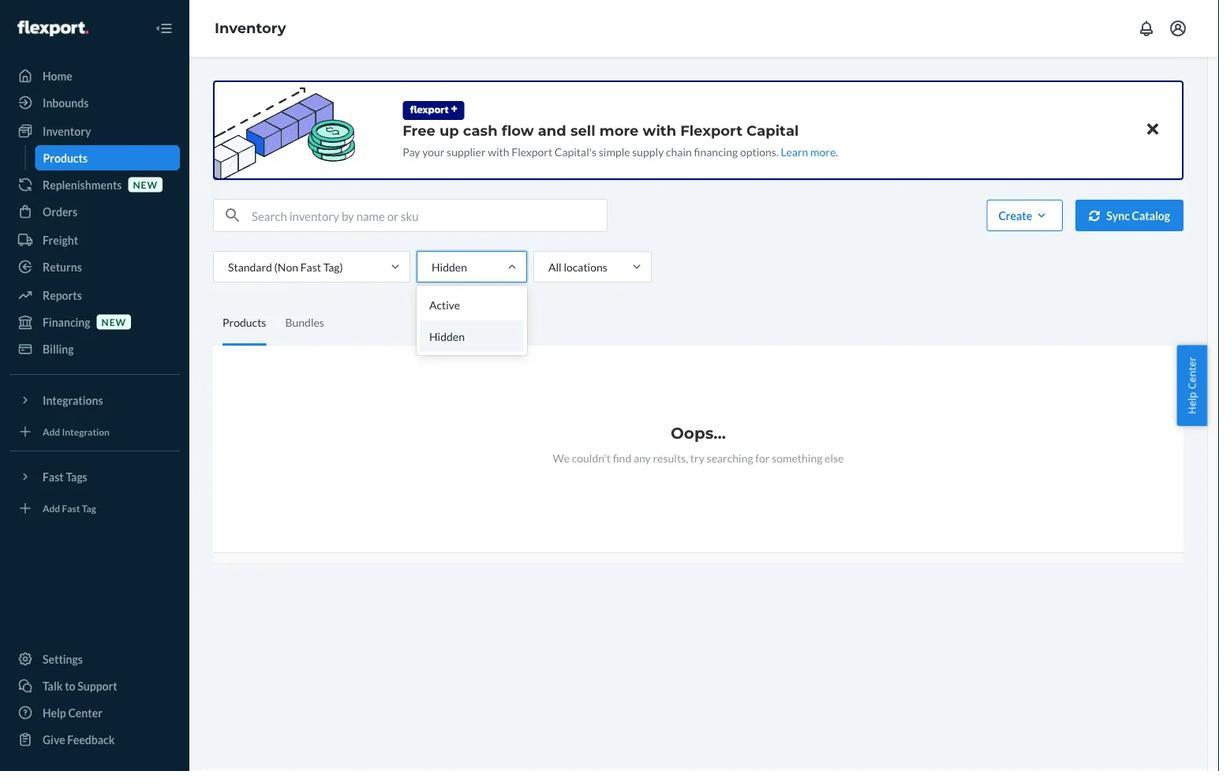 Task type: locate. For each thing, give the bounding box(es) containing it.
chain
[[666, 145, 692, 158]]

1 vertical spatial new
[[102, 316, 126, 328]]

orders link
[[9, 199, 180, 224]]

with up supply
[[643, 122, 677, 139]]

1 add from the top
[[43, 426, 60, 437]]

0 vertical spatial hidden
[[432, 260, 467, 274]]

inventory
[[215, 19, 286, 37], [43, 124, 91, 138]]

products up replenishments on the top left
[[43, 151, 88, 165]]

0 vertical spatial flexport
[[681, 122, 743, 139]]

1 horizontal spatial help center
[[1185, 357, 1200, 414]]

hidden down active
[[429, 330, 465, 343]]

financing
[[43, 315, 90, 329]]

0 vertical spatial with
[[643, 122, 677, 139]]

give feedback
[[43, 733, 115, 746]]

reports
[[43, 289, 82, 302]]

0 vertical spatial inventory
[[215, 19, 286, 37]]

hidden up active
[[432, 260, 467, 274]]

financing
[[694, 145, 738, 158]]

we
[[553, 451, 570, 465]]

inventory link
[[215, 19, 286, 37], [9, 118, 180, 144]]

0 horizontal spatial with
[[488, 145, 510, 158]]

1 horizontal spatial more
[[811, 145, 836, 158]]

center
[[1185, 357, 1200, 389], [68, 706, 103, 720]]

0 vertical spatial center
[[1185, 357, 1200, 389]]

fast tags button
[[9, 464, 180, 489]]

1 vertical spatial with
[[488, 145, 510, 158]]

products
[[43, 151, 88, 165], [223, 316, 266, 329]]

add left integration
[[43, 426, 60, 437]]

1 horizontal spatial inventory
[[215, 19, 286, 37]]

sync
[[1107, 209, 1130, 222]]

billing
[[43, 342, 74, 356]]

more up simple
[[600, 122, 639, 139]]

0 vertical spatial help
[[1185, 392, 1200, 414]]

1 horizontal spatial help
[[1185, 392, 1200, 414]]

integrations
[[43, 394, 103, 407]]

fast left tags
[[43, 470, 64, 484]]

1 horizontal spatial with
[[643, 122, 677, 139]]

new for replenishments
[[133, 179, 158, 190]]

products down the standard
[[223, 316, 266, 329]]

0 horizontal spatial inventory link
[[9, 118, 180, 144]]

help center inside help center link
[[43, 706, 103, 720]]

options.
[[740, 145, 779, 158]]

sell
[[571, 122, 596, 139]]

0 vertical spatial more
[[600, 122, 639, 139]]

1 vertical spatial products
[[223, 316, 266, 329]]

flexport up financing at the top right of the page
[[681, 122, 743, 139]]

0 vertical spatial add
[[43, 426, 60, 437]]

flexport
[[681, 122, 743, 139], [512, 145, 553, 158]]

catalog
[[1133, 209, 1171, 222]]

flexport logo image
[[17, 21, 88, 36]]

1 vertical spatial help center
[[43, 706, 103, 720]]

flexport down flow
[[512, 145, 553, 158]]

more right the learn
[[811, 145, 836, 158]]

new down the products link at left top
[[133, 179, 158, 190]]

create button
[[987, 200, 1064, 231]]

0 horizontal spatial help center
[[43, 706, 103, 720]]

fast left tag)
[[301, 260, 321, 274]]

up
[[440, 122, 459, 139]]

center inside help center button
[[1185, 357, 1200, 389]]

more
[[600, 122, 639, 139], [811, 145, 836, 158]]

1 horizontal spatial center
[[1185, 357, 1200, 389]]

with
[[643, 122, 677, 139], [488, 145, 510, 158]]

0 horizontal spatial help
[[43, 706, 66, 720]]

with down cash
[[488, 145, 510, 158]]

fast
[[301, 260, 321, 274], [43, 470, 64, 484], [62, 502, 80, 514]]

help center inside help center button
[[1185, 357, 1200, 414]]

1 vertical spatial fast
[[43, 470, 64, 484]]

inbounds
[[43, 96, 89, 109]]

0 horizontal spatial products
[[43, 151, 88, 165]]

talk to support button
[[9, 673, 180, 699]]

0 vertical spatial new
[[133, 179, 158, 190]]

add down fast tags
[[43, 502, 60, 514]]

supplier
[[447, 145, 486, 158]]

1 vertical spatial flexport
[[512, 145, 553, 158]]

sync catalog
[[1107, 209, 1171, 222]]

1 horizontal spatial flexport
[[681, 122, 743, 139]]

new
[[133, 179, 158, 190], [102, 316, 126, 328]]

bundles
[[285, 316, 324, 329]]

help center button
[[1177, 345, 1208, 426]]

reports link
[[9, 283, 180, 308]]

talk
[[43, 679, 63, 693]]

2 add from the top
[[43, 502, 60, 514]]

flow
[[502, 122, 534, 139]]

open notifications image
[[1138, 19, 1157, 38]]

new down reports 'link'
[[102, 316, 126, 328]]

1 vertical spatial add
[[43, 502, 60, 514]]

1 vertical spatial center
[[68, 706, 103, 720]]

0 vertical spatial products
[[43, 151, 88, 165]]

1 vertical spatial help
[[43, 706, 66, 720]]

find
[[613, 451, 632, 465]]

products link
[[35, 145, 180, 171]]

and
[[538, 122, 567, 139]]

returns
[[43, 260, 82, 274]]

help
[[1185, 392, 1200, 414], [43, 706, 66, 720]]

pay
[[403, 145, 420, 158]]

capital
[[747, 122, 799, 139]]

sync alt image
[[1090, 210, 1101, 221]]

standard
[[228, 260, 272, 274]]

1 vertical spatial hidden
[[429, 330, 465, 343]]

capital's
[[555, 145, 597, 158]]

oops...
[[671, 424, 726, 443]]

1 vertical spatial inventory
[[43, 124, 91, 138]]

add for add integration
[[43, 426, 60, 437]]

0 horizontal spatial inventory
[[43, 124, 91, 138]]

all
[[549, 260, 562, 274]]

0 horizontal spatial center
[[68, 706, 103, 720]]

standard (non fast tag)
[[228, 260, 343, 274]]

open account menu image
[[1169, 19, 1188, 38]]

add integration
[[43, 426, 110, 437]]

0 horizontal spatial more
[[600, 122, 639, 139]]

something
[[772, 451, 823, 465]]

1 horizontal spatial inventory link
[[215, 19, 286, 37]]

learn more link
[[781, 145, 836, 158]]

1 horizontal spatial new
[[133, 179, 158, 190]]

add
[[43, 426, 60, 437], [43, 502, 60, 514]]

integrations button
[[9, 388, 180, 413]]

simple
[[599, 145, 630, 158]]

for
[[756, 451, 770, 465]]

settings
[[43, 652, 83, 666]]

orders
[[43, 205, 78, 218]]

1 vertical spatial inventory link
[[9, 118, 180, 144]]

fast left tag
[[62, 502, 80, 514]]

help center
[[1185, 357, 1200, 414], [43, 706, 103, 720]]

0 vertical spatial help center
[[1185, 357, 1200, 414]]

give feedback button
[[9, 727, 180, 752]]

0 horizontal spatial new
[[102, 316, 126, 328]]

active
[[429, 298, 460, 311]]

hidden
[[432, 260, 467, 274], [429, 330, 465, 343]]



Task type: vqa. For each thing, say whether or not it's contained in the screenshot.
Item Weight (lb.)
no



Task type: describe. For each thing, give the bounding box(es) containing it.
to
[[65, 679, 75, 693]]

locations
[[564, 260, 608, 274]]

results,
[[653, 451, 689, 465]]

tag)
[[323, 260, 343, 274]]

settings link
[[9, 647, 180, 672]]

freight
[[43, 233, 78, 247]]

support
[[78, 679, 117, 693]]

add fast tag
[[43, 502, 96, 514]]

try
[[691, 451, 705, 465]]

Search inventory by name or sku text field
[[252, 200, 607, 231]]

inventory inside "link"
[[43, 124, 91, 138]]

fast tags
[[43, 470, 87, 484]]

else
[[825, 451, 844, 465]]

1 horizontal spatial products
[[223, 316, 266, 329]]

learn
[[781, 145, 809, 158]]

add fast tag link
[[9, 496, 180, 521]]

tags
[[66, 470, 87, 484]]

0 horizontal spatial flexport
[[512, 145, 553, 158]]

new for financing
[[102, 316, 126, 328]]

1 vertical spatial more
[[811, 145, 836, 158]]

any
[[634, 451, 651, 465]]

we couldn't find any results, try searching for something else
[[553, 451, 844, 465]]

inbounds link
[[9, 90, 180, 115]]

add integration link
[[9, 419, 180, 444]]

help center link
[[9, 700, 180, 726]]

help inside button
[[1185, 392, 1200, 414]]

.
[[836, 145, 839, 158]]

close navigation image
[[155, 19, 174, 38]]

(non
[[274, 260, 298, 274]]

couldn't
[[572, 451, 611, 465]]

replenishments
[[43, 178, 122, 191]]

free
[[403, 122, 436, 139]]

searching
[[707, 451, 754, 465]]

home link
[[9, 63, 180, 88]]

2 vertical spatial fast
[[62, 502, 80, 514]]

give
[[43, 733, 65, 746]]

talk to support
[[43, 679, 117, 693]]

sync catalog button
[[1076, 200, 1184, 231]]

home
[[43, 69, 72, 82]]

add for add fast tag
[[43, 502, 60, 514]]

cash
[[463, 122, 498, 139]]

your
[[423, 145, 445, 158]]

0 vertical spatial inventory link
[[215, 19, 286, 37]]

tag
[[82, 502, 96, 514]]

0 vertical spatial fast
[[301, 260, 321, 274]]

create
[[999, 209, 1033, 222]]

billing link
[[9, 336, 180, 362]]

free up cash flow and sell more with flexport capital pay your supplier with flexport capital's simple supply chain financing options. learn more .
[[403, 122, 839, 158]]

center inside help center link
[[68, 706, 103, 720]]

close image
[[1148, 120, 1159, 139]]

returns link
[[9, 254, 180, 279]]

integration
[[62, 426, 110, 437]]

freight link
[[9, 227, 180, 253]]

supply
[[633, 145, 664, 158]]

fast inside dropdown button
[[43, 470, 64, 484]]

all locations
[[549, 260, 608, 274]]

feedback
[[67, 733, 115, 746]]



